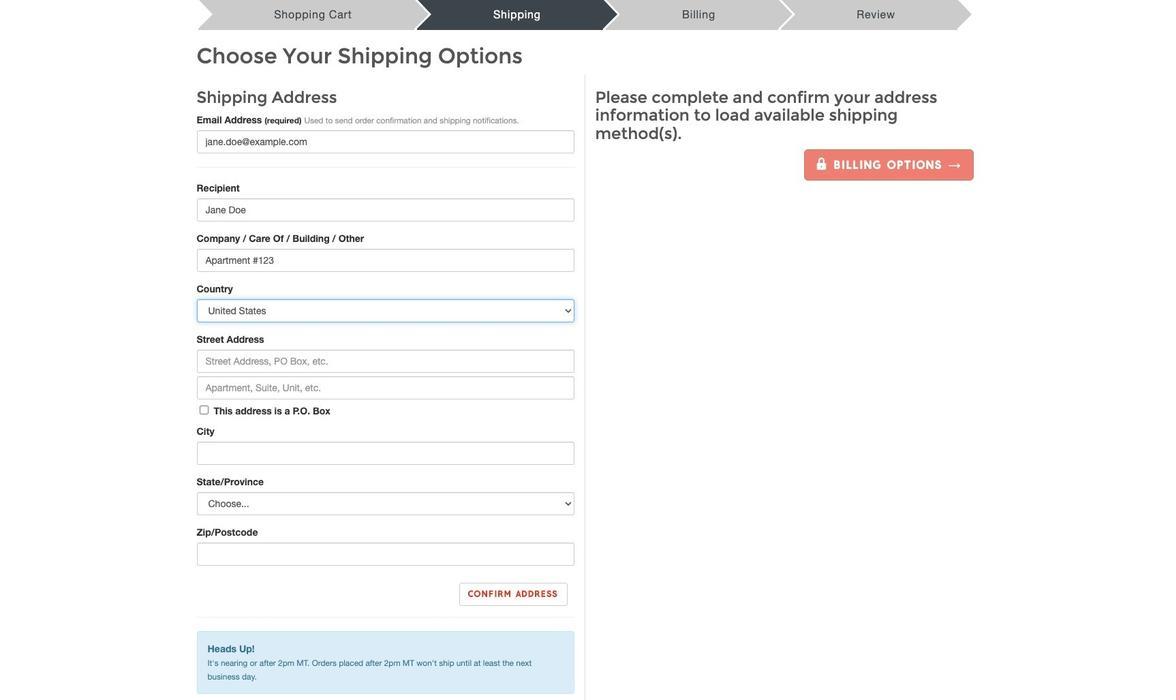 Task type: vqa. For each thing, say whether or not it's contained in the screenshot.
jane@example.com email field
yes



Task type: locate. For each thing, give the bounding box(es) containing it.
None text field
[[197, 442, 574, 465], [197, 543, 574, 566], [197, 442, 574, 465], [197, 543, 574, 566]]

None text field
[[197, 249, 574, 272]]

checkout progress element
[[197, 0, 959, 30]]

Jane Doe text field
[[197, 199, 574, 222]]

alert
[[197, 632, 574, 694]]

None checkbox
[[199, 406, 208, 415]]

jane@example.com email field
[[197, 130, 574, 154]]

lock image
[[816, 158, 829, 170]]



Task type: describe. For each thing, give the bounding box(es) containing it.
Apartment, Suite, Unit, etc. text field
[[197, 377, 574, 400]]

Street Address, PO Box, etc. text field
[[197, 350, 574, 373]]



